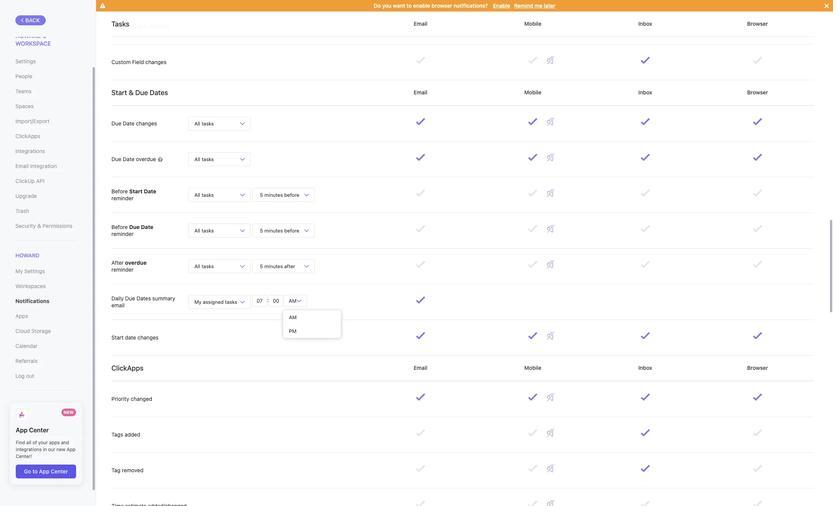 Task type: locate. For each thing, give the bounding box(es) containing it.
0 vertical spatial before
[[111, 188, 128, 195]]

None text field
[[253, 296, 267, 307], [269, 296, 283, 307], [253, 296, 267, 307], [269, 296, 283, 307]]

due inside daily due dates summary email
[[125, 296, 135, 302]]

5 minutes after
[[259, 263, 297, 270]]

before
[[284, 192, 299, 198], [284, 228, 299, 234]]

am up pm on the bottom of the page
[[289, 315, 297, 321]]

overdue down 'due date changes'
[[136, 156, 156, 163]]

3 browser from the top
[[746, 365, 770, 372]]

1 horizontal spatial to
[[407, 2, 412, 9]]

1 vertical spatial 5
[[260, 228, 263, 234]]

off image
[[547, 21, 554, 28], [547, 57, 554, 64], [547, 118, 554, 126], [547, 332, 554, 340], [547, 394, 554, 402], [547, 465, 554, 473]]

2 vertical spatial changes
[[138, 335, 159, 341]]

off image for custom field changes
[[547, 57, 554, 64]]

1 before from the top
[[111, 188, 128, 195]]

upgrade
[[15, 193, 37, 199]]

before inside before due date reminder
[[111, 224, 128, 231]]

date
[[123, 120, 135, 127], [123, 156, 135, 163], [144, 188, 156, 195], [141, 224, 153, 231]]

3 mobile from the top
[[523, 365, 543, 372]]

dates left summary
[[137, 296, 151, 302]]

due
[[135, 89, 148, 97], [111, 120, 121, 127], [111, 156, 121, 163], [129, 224, 140, 231], [125, 296, 135, 302]]

start inside before start date reminder
[[129, 188, 143, 195]]

1 vertical spatial inbox
[[637, 89, 654, 96]]

2 vertical spatial start
[[111, 335, 124, 341]]

2 before from the top
[[284, 228, 299, 234]]

clickapps down date
[[111, 365, 144, 373]]

email for start & due dates
[[412, 89, 429, 96]]

reminder
[[111, 195, 134, 202], [111, 231, 134, 238], [111, 267, 134, 273]]

mobile
[[523, 20, 543, 27], [523, 89, 543, 96], [523, 365, 543, 372]]

start for date
[[111, 335, 124, 341]]

off image for tag removed
[[547, 465, 554, 473]]

0 vertical spatial 5 minutes before
[[259, 192, 301, 198]]

off image for priority changed
[[547, 394, 554, 402]]

1 before from the top
[[284, 192, 299, 198]]

overdue right after
[[125, 260, 147, 266]]

clickapps up integrations
[[15, 133, 40, 140]]

2 all tasks from the top
[[194, 156, 214, 162]]

0 vertical spatial app
[[16, 427, 28, 434]]

app right go
[[39, 469, 49, 476]]

1 vertical spatial app
[[67, 447, 75, 453]]

4 off image from the top
[[547, 332, 554, 340]]

2 vertical spatial browser
[[746, 365, 770, 372]]

start down custom
[[111, 89, 127, 97]]

1 vertical spatial to
[[32, 469, 38, 476]]

5 off image from the top
[[547, 430, 554, 437]]

1 vertical spatial overdue
[[125, 260, 147, 266]]

1 vertical spatial &
[[37, 223, 41, 229]]

0 vertical spatial 5
[[260, 192, 263, 198]]

priority changed
[[111, 396, 152, 403]]

date
[[125, 335, 136, 341]]

6 off image from the top
[[547, 465, 554, 473]]

reminder for due date
[[111, 231, 134, 238]]

0 vertical spatial my
[[15, 268, 23, 275]]

due date overdue
[[111, 156, 157, 163]]

reminder down after
[[111, 267, 134, 273]]

1 vertical spatial 5 minutes before
[[259, 228, 301, 234]]

clickup
[[15, 178, 35, 184]]

all tasks
[[194, 120, 214, 127], [194, 156, 214, 162], [194, 192, 214, 198], [194, 228, 214, 234], [194, 263, 214, 270]]

3 all tasks from the top
[[194, 192, 214, 198]]

date inside before due date reminder
[[141, 224, 153, 231]]

before inside before start date reminder
[[111, 188, 128, 195]]

off image
[[547, 154, 554, 161], [547, 189, 554, 197], [547, 225, 554, 233], [547, 261, 554, 269], [547, 430, 554, 437], [547, 501, 554, 507]]

center
[[29, 427, 49, 434], [51, 469, 68, 476]]

app center
[[16, 427, 49, 434]]

changes down start & due dates
[[136, 120, 157, 127]]

want
[[393, 2, 405, 9]]

minutes for due date
[[264, 228, 283, 234]]

1 vertical spatial reminder
[[111, 231, 134, 238]]

3 5 from the top
[[260, 263, 263, 270]]

reminder inside before start date reminder
[[111, 195, 134, 202]]

checklist
[[111, 23, 134, 30]]

0 vertical spatial &
[[129, 89, 134, 97]]

1 minutes from the top
[[264, 192, 283, 198]]

2 reminder from the top
[[111, 231, 134, 238]]

reminder up before due date reminder
[[111, 195, 134, 202]]

0 vertical spatial center
[[29, 427, 49, 434]]

resolved
[[148, 23, 169, 30]]

&
[[129, 89, 134, 97], [37, 223, 41, 229]]

2 browser from the top
[[746, 89, 770, 96]]

reminder inside after overdue reminder
[[111, 267, 134, 273]]

2 vertical spatial mobile
[[523, 365, 543, 372]]

1 reminder from the top
[[111, 195, 134, 202]]

item
[[136, 23, 147, 30]]

remind
[[514, 2, 533, 9]]

3 inbox from the top
[[637, 365, 654, 372]]

my for my assigned tasks
[[194, 299, 202, 305]]

2 vertical spatial inbox
[[637, 365, 654, 372]]

reminder up after
[[111, 231, 134, 238]]

email inside 'email integration' link
[[15, 163, 29, 170]]

app
[[16, 427, 28, 434], [67, 447, 75, 453], [39, 469, 49, 476]]

1 vertical spatial dates
[[137, 296, 151, 302]]

find all of your apps and integrations in our new app center!
[[16, 441, 75, 460]]

1 vertical spatial minutes
[[264, 228, 283, 234]]

0 horizontal spatial &
[[37, 223, 41, 229]]

mobile for start & due dates
[[523, 89, 543, 96]]

3 all from the top
[[194, 192, 200, 198]]

cloud storage
[[15, 328, 51, 335]]

2 vertical spatial reminder
[[111, 267, 134, 273]]

browser
[[746, 20, 770, 27], [746, 89, 770, 96], [746, 365, 770, 372]]

integrations
[[16, 447, 42, 453]]

1 vertical spatial clickapps
[[111, 365, 144, 373]]

2 vertical spatial 5
[[260, 263, 263, 270]]

mobile for clickapps
[[523, 365, 543, 372]]

2 vertical spatial app
[[39, 469, 49, 476]]

browser
[[432, 2, 452, 9]]

1 horizontal spatial app
[[39, 469, 49, 476]]

1 vertical spatial before
[[284, 228, 299, 234]]

1 vertical spatial my
[[194, 299, 202, 305]]

2 vertical spatial minutes
[[264, 263, 283, 270]]

date down before start date reminder
[[141, 224, 153, 231]]

before for before due date reminder
[[111, 224, 128, 231]]

inbox
[[637, 20, 654, 27], [637, 89, 654, 96], [637, 365, 654, 372]]

2 off image from the top
[[547, 57, 554, 64]]

1 vertical spatial mobile
[[523, 89, 543, 96]]

1 5 minutes before from the top
[[259, 192, 301, 198]]

clickapps
[[15, 133, 40, 140], [111, 365, 144, 373]]

later
[[544, 2, 556, 9]]

before for due date
[[284, 228, 299, 234]]

1 inbox from the top
[[637, 20, 654, 27]]

5 for start date
[[260, 192, 263, 198]]

added
[[125, 432, 140, 439]]

1 5 from the top
[[260, 192, 263, 198]]

3 reminder from the top
[[111, 267, 134, 273]]

0 vertical spatial inbox
[[637, 20, 654, 27]]

security & permissions link
[[15, 220, 76, 233]]

0 vertical spatial minutes
[[264, 192, 283, 198]]

storage
[[31, 328, 51, 335]]

settings inside settings link
[[15, 58, 36, 65]]

dates inside daily due dates summary email
[[137, 296, 151, 302]]

1 vertical spatial settings
[[24, 268, 45, 275]]

cloud
[[15, 328, 30, 335]]

my
[[15, 268, 23, 275], [194, 299, 202, 305]]

my left 'assigned'
[[194, 299, 202, 305]]

my inside 'link'
[[15, 268, 23, 275]]

settings up workspaces on the left bottom of the page
[[24, 268, 45, 275]]

& up 'due date changes'
[[129, 89, 134, 97]]

2 minutes from the top
[[264, 228, 283, 234]]

3 minutes from the top
[[264, 263, 283, 270]]

tag
[[111, 468, 120, 474]]

5
[[260, 192, 263, 198], [260, 228, 263, 234], [260, 263, 263, 270]]

apps link
[[15, 310, 76, 323]]

1 vertical spatial changes
[[136, 120, 157, 127]]

center up your
[[29, 427, 49, 434]]

0 horizontal spatial to
[[32, 469, 38, 476]]

1 mobile from the top
[[523, 20, 543, 27]]

0 vertical spatial before
[[284, 192, 299, 198]]

0 vertical spatial reminder
[[111, 195, 134, 202]]

start
[[111, 89, 127, 97], [129, 188, 143, 195], [111, 335, 124, 341]]

0 horizontal spatial clickapps
[[15, 133, 40, 140]]

2 5 minutes before from the top
[[259, 228, 301, 234]]

0 vertical spatial to
[[407, 2, 412, 9]]

0 vertical spatial browser
[[746, 20, 770, 27]]

all tasks for after overdue reminder
[[194, 263, 214, 270]]

changes right date
[[138, 335, 159, 341]]

email
[[412, 20, 429, 27], [412, 89, 429, 96], [15, 163, 29, 170], [412, 365, 429, 372]]

start down 'due date overdue'
[[129, 188, 143, 195]]

browser for tasks
[[746, 20, 770, 27]]

workspaces link
[[15, 280, 76, 293]]

changes right field
[[145, 59, 167, 65]]

before down before start date reminder
[[111, 224, 128, 231]]

1 vertical spatial start
[[129, 188, 143, 195]]

enable
[[493, 2, 510, 9]]

before down 'due date overdue'
[[111, 188, 128, 195]]

settings up people
[[15, 58, 36, 65]]

0 vertical spatial overdue
[[136, 156, 156, 163]]

all tasks for before due date reminder
[[194, 228, 214, 234]]

and
[[61, 441, 69, 446]]

2 inbox from the top
[[637, 89, 654, 96]]

email for clickapps
[[412, 365, 429, 372]]

app down and
[[67, 447, 75, 453]]

0 vertical spatial start
[[111, 89, 127, 97]]

4 all from the top
[[194, 228, 200, 234]]

1 horizontal spatial center
[[51, 469, 68, 476]]

security
[[15, 223, 36, 229]]

minutes
[[264, 192, 283, 198], [264, 228, 283, 234], [264, 263, 283, 270]]

reminder for start date
[[111, 195, 134, 202]]

1 off image from the top
[[547, 21, 554, 28]]

0 horizontal spatial app
[[16, 427, 28, 434]]

my down howard
[[15, 268, 23, 275]]

all for overdue
[[194, 263, 200, 270]]

am right :
[[288, 298, 298, 304]]

to right want
[[407, 2, 412, 9]]

start & due dates
[[111, 89, 168, 97]]

2 5 from the top
[[260, 228, 263, 234]]

1 horizontal spatial &
[[129, 89, 134, 97]]

dates down custom field changes
[[150, 89, 168, 97]]

minutes for start date
[[264, 192, 283, 198]]

5 minutes before
[[259, 192, 301, 198], [259, 228, 301, 234]]

integrations link
[[15, 145, 76, 158]]

my assigned tasks
[[194, 299, 237, 305]]

date up before start date reminder
[[123, 156, 135, 163]]

2 horizontal spatial app
[[67, 447, 75, 453]]

0 vertical spatial mobile
[[523, 20, 543, 27]]

1 vertical spatial browser
[[746, 89, 770, 96]]

5 off image from the top
[[547, 394, 554, 402]]

date down 'due date overdue'
[[144, 188, 156, 195]]

center down new
[[51, 469, 68, 476]]

my settings
[[15, 268, 45, 275]]

0 vertical spatial settings
[[15, 58, 36, 65]]

1 off image from the top
[[547, 154, 554, 161]]

to right go
[[32, 469, 38, 476]]

1 vertical spatial before
[[111, 224, 128, 231]]

2 before from the top
[[111, 224, 128, 231]]

& right security
[[37, 223, 41, 229]]

workspace
[[15, 40, 51, 47]]

4 all tasks from the top
[[194, 228, 214, 234]]

log out
[[15, 373, 34, 380]]

start left date
[[111, 335, 124, 341]]

to
[[407, 2, 412, 9], [32, 469, 38, 476]]

0 vertical spatial changes
[[145, 59, 167, 65]]

1 browser from the top
[[746, 20, 770, 27]]

howard
[[15, 253, 39, 259]]

1 vertical spatial center
[[51, 469, 68, 476]]

priority
[[111, 396, 129, 403]]

am
[[288, 298, 298, 304], [289, 315, 297, 321]]

0 horizontal spatial my
[[15, 268, 23, 275]]

5 all from the top
[[194, 263, 200, 270]]

2 mobile from the top
[[523, 89, 543, 96]]

date down start & due dates
[[123, 120, 135, 127]]

5 all tasks from the top
[[194, 263, 214, 270]]

apps
[[49, 441, 60, 446]]

app up find
[[16, 427, 28, 434]]

due date changes
[[111, 120, 157, 127]]

0 vertical spatial dates
[[150, 89, 168, 97]]

5 minutes before for start date
[[259, 192, 301, 198]]

changes for start date changes
[[138, 335, 159, 341]]

1 horizontal spatial my
[[194, 299, 202, 305]]

reminder inside before due date reminder
[[111, 231, 134, 238]]

1 all from the top
[[194, 120, 200, 127]]

checklist item resolved
[[111, 23, 169, 30]]



Task type: vqa. For each thing, say whether or not it's contained in the screenshot.


Task type: describe. For each thing, give the bounding box(es) containing it.
browser for clickapps
[[746, 365, 770, 372]]

before for start date
[[284, 192, 299, 198]]

3 off image from the top
[[547, 118, 554, 126]]

import/export
[[15, 118, 49, 125]]

teams link
[[15, 85, 76, 98]]

you
[[382, 2, 392, 9]]

1 vertical spatial am
[[289, 315, 297, 321]]

mobile for tasks
[[523, 20, 543, 27]]

enable
[[413, 2, 430, 9]]

cloud storage link
[[15, 325, 76, 338]]

go to app center
[[24, 469, 68, 476]]

back
[[25, 17, 40, 23]]

inbox for start & due dates
[[637, 89, 654, 96]]

daily due dates summary email
[[111, 296, 175, 309]]

new
[[64, 411, 74, 416]]

referrals
[[15, 358, 38, 365]]

5 minutes before for due date
[[259, 228, 301, 234]]

email for tasks
[[412, 20, 429, 27]]

to inside button
[[32, 469, 38, 476]]

5 for overdue
[[260, 263, 263, 270]]

pm
[[289, 329, 297, 335]]

email integration link
[[15, 160, 76, 173]]

2 off image from the top
[[547, 189, 554, 197]]

app inside find all of your apps and integrations in our new app center!
[[67, 447, 75, 453]]

:
[[267, 297, 269, 304]]

import/export link
[[15, 115, 76, 128]]

1 horizontal spatial clickapps
[[111, 365, 144, 373]]

changes for custom field changes
[[145, 59, 167, 65]]

due inside before due date reminder
[[129, 224, 140, 231]]

daily
[[111, 296, 124, 302]]

inbox for tasks
[[637, 20, 654, 27]]

0 vertical spatial am
[[288, 298, 298, 304]]

notifications?
[[454, 2, 488, 9]]

app inside button
[[39, 469, 49, 476]]

permissions
[[43, 223, 72, 229]]

our
[[48, 447, 55, 453]]

calendar
[[15, 343, 38, 350]]

out
[[26, 373, 34, 380]]

all tasks for before start date reminder
[[194, 192, 214, 198]]

upgrade link
[[15, 190, 76, 203]]

go to app center button
[[16, 466, 76, 479]]

back link
[[15, 15, 46, 25]]

before start date reminder
[[111, 188, 156, 202]]

all for due date
[[194, 228, 200, 234]]

log
[[15, 373, 25, 380]]

field
[[132, 59, 144, 65]]

inbox for clickapps
[[637, 365, 654, 372]]

howard's workspace
[[15, 32, 51, 47]]

tags added
[[111, 432, 140, 439]]

all for start date
[[194, 192, 200, 198]]

api
[[36, 178, 44, 184]]

go
[[24, 469, 31, 476]]

after
[[111, 260, 124, 266]]

settings link
[[15, 55, 76, 68]]

workspaces
[[15, 283, 46, 290]]

spaces link
[[15, 100, 76, 113]]

after
[[284, 263, 295, 270]]

0 vertical spatial clickapps
[[15, 133, 40, 140]]

my settings link
[[15, 265, 76, 278]]

me
[[535, 2, 543, 9]]

6 off image from the top
[[547, 501, 554, 507]]

overdue inside after overdue reminder
[[125, 260, 147, 266]]

& for security
[[37, 223, 41, 229]]

referrals link
[[15, 355, 76, 368]]

trash link
[[15, 205, 76, 218]]

assigned
[[203, 299, 224, 305]]

spaces
[[15, 103, 34, 110]]

find
[[16, 441, 25, 446]]

off image for checklist item resolved
[[547, 21, 554, 28]]

0 horizontal spatial center
[[29, 427, 49, 434]]

howard's
[[15, 32, 46, 39]]

clickup api link
[[15, 175, 76, 188]]

custom field changes
[[111, 59, 167, 65]]

& for start
[[129, 89, 134, 97]]

all
[[26, 441, 31, 446]]

apps
[[15, 313, 28, 320]]

center inside button
[[51, 469, 68, 476]]

do
[[374, 2, 381, 9]]

security & permissions
[[15, 223, 72, 229]]

tasks
[[111, 20, 129, 28]]

4 off image from the top
[[547, 261, 554, 269]]

before for before start date reminder
[[111, 188, 128, 195]]

changed
[[131, 396, 152, 403]]

date inside before start date reminder
[[144, 188, 156, 195]]

email integration
[[15, 163, 57, 170]]

log out link
[[15, 370, 76, 383]]

changes for due date changes
[[136, 120, 157, 127]]

notifications
[[15, 298, 49, 305]]

calendar link
[[15, 340, 76, 353]]

your
[[38, 441, 48, 446]]

integrations
[[15, 148, 45, 155]]

clickapps link
[[15, 130, 76, 143]]

clickup api
[[15, 178, 44, 184]]

settings inside my settings 'link'
[[24, 268, 45, 275]]

tag removed
[[111, 468, 143, 474]]

custom
[[111, 59, 131, 65]]

notifications link
[[15, 295, 76, 308]]

minutes for overdue
[[264, 263, 283, 270]]

my for my settings
[[15, 268, 23, 275]]

after overdue reminder
[[111, 260, 147, 273]]

start for &
[[111, 89, 127, 97]]

in
[[43, 447, 47, 453]]

5 for due date
[[260, 228, 263, 234]]

trash
[[15, 208, 29, 214]]

people link
[[15, 70, 76, 83]]

summary
[[152, 296, 175, 302]]

2 all from the top
[[194, 156, 200, 162]]

3 off image from the top
[[547, 225, 554, 233]]

1 all tasks from the top
[[194, 120, 214, 127]]

tags
[[111, 432, 123, 439]]

off image for start date changes
[[547, 332, 554, 340]]

browser for start & due dates
[[746, 89, 770, 96]]

integration
[[30, 163, 57, 170]]

teams
[[15, 88, 32, 95]]



